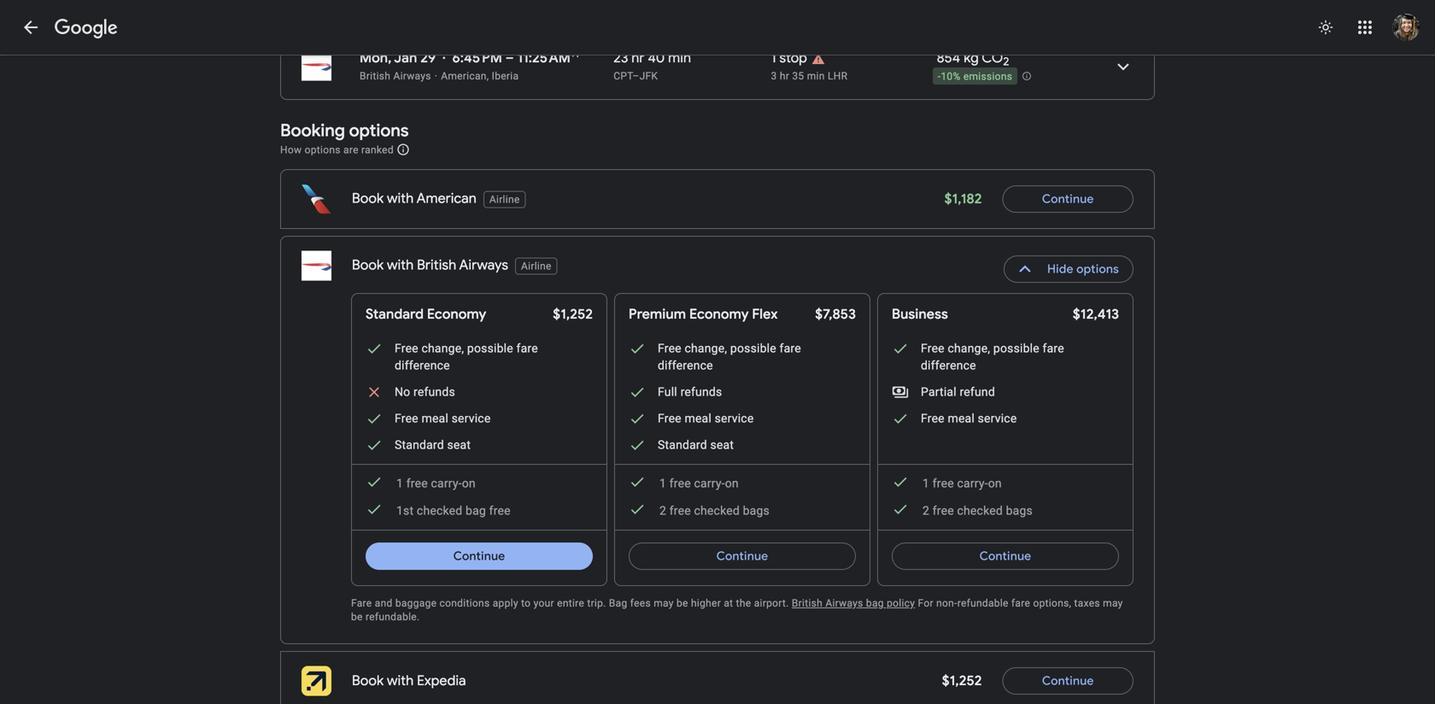 Task type: describe. For each thing, give the bounding box(es) containing it.
29
[[421, 49, 436, 67]]

partial refund
[[921, 385, 995, 399]]

3 on from the left
[[988, 476, 1002, 490]]

taxes
[[1075, 597, 1100, 609]]

1st checked bag free
[[396, 504, 511, 518]]

book with expedia
[[352, 672, 466, 690]]

1 for premium economy flex
[[660, 476, 667, 490]]

1 stop
[[771, 49, 807, 67]]

40
[[648, 49, 665, 67]]

fees
[[630, 597, 651, 609]]

checked inside first checked bag is free element
[[417, 504, 463, 518]]

3 free meal service from the left
[[921, 411, 1017, 426]]

1 vertical spatial british
[[417, 256, 456, 274]]

free meal service for premium
[[658, 411, 754, 426]]

refunds for standard
[[414, 385, 455, 399]]

free down full
[[658, 411, 682, 426]]

1 for standard economy
[[396, 476, 403, 490]]

possible for standard economy
[[467, 341, 513, 355]]

$1,182
[[945, 190, 982, 208]]

learn more about booking options element
[[397, 140, 410, 159]]

flex
[[752, 305, 778, 323]]

kg
[[964, 49, 979, 67]]

carry- for standard
[[431, 476, 462, 490]]

american, iberia
[[441, 70, 519, 82]]

full refunds
[[658, 385, 722, 399]]

standard seat for standard
[[395, 438, 471, 452]]

2 free checked bags for business
[[923, 504, 1033, 518]]

baggage
[[395, 597, 437, 609]]

refundable.
[[366, 611, 420, 623]]

6:45 pm
[[452, 49, 502, 67]]

0 vertical spatial british
[[360, 70, 391, 82]]

checked for business
[[957, 504, 1003, 518]]

refund
[[960, 385, 995, 399]]

return flight on monday, january 29. leaves cape town international airport at 6:45 pm on monday, january 29 and arrives at john f. kennedy international airport at 11:25 am on tuesday, january 30. element
[[360, 49, 579, 67]]

3 free change, possible fare difference from the left
[[921, 341, 1065, 373]]

and
[[375, 597, 393, 609]]

conditions
[[440, 597, 490, 609]]

+1
[[571, 49, 579, 60]]

3 meal from the left
[[948, 411, 975, 426]]

meal for standard
[[422, 411, 449, 426]]

2 free checked bags for premium economy flex
[[660, 504, 770, 518]]

standard seat for premium
[[658, 438, 734, 452]]

continue button down options,
[[1003, 661, 1134, 702]]

1 for business
[[923, 476, 930, 490]]

2 for business
[[923, 504, 930, 518]]

premium economy flex
[[629, 305, 778, 323]]

cpt
[[614, 70, 633, 82]]

1 free carry-on for premium
[[660, 476, 739, 490]]

options,
[[1033, 597, 1072, 609]]

1 may from the left
[[654, 597, 674, 609]]

3 service from the left
[[978, 411, 1017, 426]]

continue for continue button on top of conditions
[[453, 549, 505, 564]]

british airways bag policy link
[[792, 597, 915, 609]]

meal for premium
[[685, 411, 712, 426]]

stop
[[780, 49, 807, 67]]

business
[[892, 305, 948, 323]]

jan
[[394, 49, 417, 67]]

hide options button
[[1004, 249, 1134, 290]]

$7,853
[[815, 305, 856, 323]]

continue for continue button over refundable
[[980, 549, 1032, 564]]

british airways
[[360, 70, 431, 82]]

0 vertical spatial $1,252
[[553, 305, 593, 323]]

bag
[[609, 597, 628, 609]]

higher
[[691, 597, 721, 609]]

partial
[[921, 385, 957, 399]]

your
[[534, 597, 554, 609]]

change appearance image
[[1306, 7, 1347, 48]]

free meal service for standard
[[395, 411, 491, 426]]

booking options
[[280, 120, 409, 141]]

3 change, from the left
[[948, 341, 991, 355]]

1 horizontal spatial $1,252
[[942, 672, 982, 690]]

2 horizontal spatial british
[[792, 597, 823, 609]]

mon,
[[360, 49, 392, 67]]

to
[[521, 597, 531, 609]]

book with british airways
[[352, 256, 508, 274]]

continue for continue button over the
[[717, 549, 768, 564]]

for non-refundable fare options, taxes may be refundable.
[[351, 597, 1123, 623]]

refunds for premium
[[681, 385, 722, 399]]

hide
[[1048, 261, 1074, 277]]

co
[[982, 49, 1003, 67]]

layover (1 of 1) is a 3 hr 35 min overnight layover at heathrow airport in london. element
[[771, 69, 929, 83]]

change, for premium
[[685, 341, 727, 355]]

1st
[[396, 504, 414, 518]]

airport.
[[754, 597, 789, 609]]

options for how
[[305, 144, 341, 156]]

with for american
[[387, 190, 414, 207]]

flight details. return flight on monday, january 29. leaves cape town international airport at 6:45 pm on monday, january 29 and arrives at john f. kennedy international airport at 11:25 am on tuesday, january 30. image
[[1103, 46, 1144, 87]]

1182 US dollars text field
[[945, 190, 982, 208]]

difference for premium
[[658, 358, 713, 373]]

checked for premium economy flex
[[694, 504, 740, 518]]

options for booking
[[349, 120, 409, 141]]

free change, possible fare difference for premium
[[658, 341, 801, 373]]

no refunds
[[395, 385, 455, 399]]

-
[[938, 71, 941, 83]]

entire
[[557, 597, 585, 609]]

first checked bag is free element
[[366, 501, 511, 520]]

difference for standard
[[395, 358, 450, 373]]

american
[[417, 190, 477, 207]]

mon, jan 29
[[360, 49, 436, 67]]

at
[[724, 597, 733, 609]]

854 kg co 2
[[937, 49, 1010, 69]]

carry- for premium
[[694, 476, 725, 490]]

Arrival time: 11:25 AM on  Tuesday, January 30. text field
[[517, 49, 579, 67]]

23
[[614, 49, 628, 67]]

go back image
[[21, 17, 41, 38]]

fare
[[351, 597, 372, 609]]

free down standard economy
[[395, 341, 419, 355]]



Task type: locate. For each thing, give the bounding box(es) containing it.
continue button up hide options dropdown button
[[1003, 179, 1134, 220]]

book down refundable. on the bottom left of the page
[[352, 672, 384, 690]]

booking
[[280, 120, 345, 141]]

fare and baggage conditions apply to your entire trip.  bag fees may be higher at the airport. british airways bag policy
[[351, 597, 915, 609]]

1 horizontal spatial free meal service
[[658, 411, 754, 426]]

difference up no refunds
[[395, 358, 450, 373]]

refunds right no
[[414, 385, 455, 399]]

book for book with british airways
[[352, 256, 384, 274]]

0 horizontal spatial carry-
[[431, 476, 462, 490]]

0 horizontal spatial 2 free checked bags
[[660, 504, 770, 518]]

economy down book with british airways
[[427, 305, 487, 323]]

2 vertical spatial options
[[1077, 261, 1119, 277]]

be down the fare
[[351, 611, 363, 623]]

difference
[[395, 358, 450, 373], [658, 358, 713, 373], [921, 358, 976, 373]]

1 vertical spatial book
[[352, 256, 384, 274]]

seat for premium
[[710, 438, 734, 452]]

2 horizontal spatial service
[[978, 411, 1017, 426]]

1 vertical spatial hr
[[780, 70, 790, 82]]

free meal service down the full refunds
[[658, 411, 754, 426]]

6:45 pm – 11:25 am +1
[[452, 49, 579, 67]]

0 horizontal spatial bags
[[743, 504, 770, 518]]

2 vertical spatial book
[[352, 672, 384, 690]]

meal
[[422, 411, 449, 426], [685, 411, 712, 426], [948, 411, 975, 426]]

fare
[[517, 341, 538, 355], [780, 341, 801, 355], [1043, 341, 1065, 355], [1012, 597, 1031, 609]]

1 with from the top
[[387, 190, 414, 207]]

0 horizontal spatial free change, possible fare difference
[[395, 341, 538, 373]]

possible for premium economy flex
[[731, 341, 777, 355]]

service for premium
[[715, 411, 754, 426]]

carry-
[[431, 476, 462, 490], [694, 476, 725, 490], [957, 476, 988, 490]]

2 horizontal spatial on
[[988, 476, 1002, 490]]

2 service from the left
[[715, 411, 754, 426]]

free change, possible fare difference up no refunds
[[395, 341, 538, 373]]

2 1 free carry-on from the left
[[660, 476, 739, 490]]

standard for premium economy flex
[[658, 438, 707, 452]]

$1,252 down non-
[[942, 672, 982, 690]]

book with american
[[352, 190, 477, 207]]

1 horizontal spatial checked
[[694, 504, 740, 518]]

min right 35
[[807, 70, 825, 82]]

2 seat from the left
[[710, 438, 734, 452]]

3 possible from the left
[[994, 341, 1040, 355]]

11:25 am
[[517, 49, 571, 67]]

full
[[658, 385, 678, 399]]

hr for 35
[[780, 70, 790, 82]]

how
[[280, 144, 302, 156]]

2 vertical spatial airways
[[826, 597, 864, 609]]

may inside "for non-refundable fare options, taxes may be refundable."
[[1103, 597, 1123, 609]]

$12,413
[[1073, 305, 1119, 323]]

book down the ranked at top left
[[352, 190, 384, 207]]

0 horizontal spatial min
[[668, 49, 691, 67]]

0 horizontal spatial airways
[[393, 70, 431, 82]]

2 free change, possible fare difference from the left
[[658, 341, 801, 373]]

1 horizontal spatial free change, possible fare difference
[[658, 341, 801, 373]]

1 horizontal spatial bags
[[1006, 504, 1033, 518]]

2 horizontal spatial options
[[1077, 261, 1119, 277]]

2 bags from the left
[[1006, 504, 1033, 518]]

book up standard economy
[[352, 256, 384, 274]]

1 vertical spatial airline
[[521, 260, 552, 272]]

free down no
[[395, 411, 419, 426]]

min right the 40
[[668, 49, 691, 67]]

0 horizontal spatial 1 free carry-on
[[396, 476, 476, 490]]

for
[[918, 597, 934, 609]]

standard seat down the full refunds
[[658, 438, 734, 452]]

3 hr 35 min lhr
[[771, 70, 848, 82]]

trip.
[[587, 597, 606, 609]]

possible for business
[[994, 341, 1040, 355]]

min for 40
[[668, 49, 691, 67]]

expedia
[[417, 672, 466, 690]]

1
[[771, 49, 776, 67], [396, 476, 403, 490], [660, 476, 667, 490], [923, 476, 930, 490]]

may
[[654, 597, 674, 609], [1103, 597, 1123, 609]]

free meal service down refund
[[921, 411, 1017, 426]]

the
[[736, 597, 751, 609]]

0 vertical spatial min
[[668, 49, 691, 67]]

continue for continue button below options,
[[1042, 673, 1094, 689]]

learn more about booking options image
[[397, 143, 410, 156]]

book for book with expedia
[[352, 672, 384, 690]]

difference up the partial refund
[[921, 358, 976, 373]]

1 stop flight. element
[[771, 49, 807, 69]]

service for standard
[[452, 411, 491, 426]]

standard for standard economy
[[395, 438, 444, 452]]

0 vertical spatial options
[[349, 120, 409, 141]]

$1,252
[[553, 305, 593, 323], [942, 672, 982, 690]]

refunds right full
[[681, 385, 722, 399]]

how options are ranked
[[280, 144, 397, 156]]

change, down the premium economy flex
[[685, 341, 727, 355]]

1 economy from the left
[[427, 305, 487, 323]]

2 meal from the left
[[685, 411, 712, 426]]

british right the airport.
[[792, 597, 823, 609]]

american,
[[441, 70, 489, 82]]

1 horizontal spatial possible
[[731, 341, 777, 355]]

change,
[[422, 341, 464, 355], [685, 341, 727, 355], [948, 341, 991, 355]]

0 vertical spatial with
[[387, 190, 414, 207]]

2 horizontal spatial change,
[[948, 341, 991, 355]]

are
[[344, 144, 359, 156]]

fare for $1,252
[[517, 341, 538, 355]]

1 horizontal spatial change,
[[685, 341, 727, 355]]

free
[[407, 476, 428, 490], [670, 476, 691, 490], [933, 476, 954, 490], [489, 504, 511, 518], [670, 504, 691, 518], [933, 504, 954, 518]]

standard seat down no refunds
[[395, 438, 471, 452]]

meal down no refunds
[[422, 411, 449, 426]]

be
[[677, 597, 688, 609], [351, 611, 363, 623]]

bag
[[466, 504, 486, 518], [866, 597, 884, 609]]

emissions
[[964, 71, 1013, 83]]

hr inside layover (1 of 1) is a 3 hr 35 min overnight layover at heathrow airport in london. element
[[780, 70, 790, 82]]

2 horizontal spatial 2
[[1003, 54, 1010, 69]]

0 horizontal spatial difference
[[395, 358, 450, 373]]

standard seat
[[395, 438, 471, 452], [658, 438, 734, 452]]

options
[[349, 120, 409, 141], [305, 144, 341, 156], [1077, 261, 1119, 277]]

airways up standard economy
[[459, 256, 508, 274]]

854
[[937, 49, 961, 67]]

seat down the full refunds
[[710, 438, 734, 452]]

1 difference from the left
[[395, 358, 450, 373]]

continue up conditions
[[453, 549, 505, 564]]

continue for continue button on top of hide options dropdown button
[[1042, 191, 1094, 207]]

1 vertical spatial min
[[807, 70, 825, 82]]

min for 35
[[807, 70, 825, 82]]

1 change, from the left
[[422, 341, 464, 355]]

2 free checked bags
[[660, 504, 770, 518], [923, 504, 1033, 518]]

bags for business
[[1006, 504, 1033, 518]]

1 vertical spatial –
[[633, 70, 640, 82]]

free meal service
[[395, 411, 491, 426], [658, 411, 754, 426], [921, 411, 1017, 426]]

seat
[[447, 438, 471, 452], [710, 438, 734, 452]]

0 horizontal spatial $1,252
[[553, 305, 593, 323]]

1 horizontal spatial be
[[677, 597, 688, 609]]

2 carry- from the left
[[694, 476, 725, 490]]

0 horizontal spatial seat
[[447, 438, 471, 452]]

0 horizontal spatial refunds
[[414, 385, 455, 399]]

1 refunds from the left
[[414, 385, 455, 399]]

hr inside 23 hr 40 min cpt – jfk
[[632, 49, 645, 67]]

policy
[[887, 597, 915, 609]]

1 vertical spatial with
[[387, 256, 414, 274]]

continue up the
[[717, 549, 768, 564]]

seat down no refunds
[[447, 438, 471, 452]]

on for standard
[[462, 476, 476, 490]]

1 horizontal spatial bag
[[866, 597, 884, 609]]

– inside 23 hr 40 min cpt – jfk
[[633, 70, 640, 82]]

0 horizontal spatial airline
[[489, 194, 520, 206]]

hr right 23
[[632, 49, 645, 67]]

3
[[771, 70, 777, 82]]

-10% emissions
[[938, 71, 1013, 83]]

free change, possible fare difference down the premium economy flex
[[658, 341, 801, 373]]

0 horizontal spatial possible
[[467, 341, 513, 355]]

refunds
[[414, 385, 455, 399], [681, 385, 722, 399]]

hr
[[632, 49, 645, 67], [780, 70, 790, 82]]

1 horizontal spatial 2
[[923, 504, 930, 518]]

1 service from the left
[[452, 411, 491, 426]]

on for premium
[[725, 476, 739, 490]]

2 free meal service from the left
[[658, 411, 754, 426]]

2 inside 854 kg co 2
[[1003, 54, 1010, 69]]

2 horizontal spatial carry-
[[957, 476, 988, 490]]

2 may from the left
[[1103, 597, 1123, 609]]

hr for 40
[[632, 49, 645, 67]]

2 economy from the left
[[690, 305, 749, 323]]

0 horizontal spatial hr
[[632, 49, 645, 67]]

0 horizontal spatial british
[[360, 70, 391, 82]]

possible down flex
[[731, 341, 777, 355]]

1 seat from the left
[[447, 438, 471, 452]]

airways down jan
[[393, 70, 431, 82]]

0 vertical spatial airways
[[393, 70, 431, 82]]

2 horizontal spatial free change, possible fare difference
[[921, 341, 1065, 373]]

be left higher
[[677, 597, 688, 609]]

standard economy
[[366, 305, 487, 323]]

with up standard economy
[[387, 256, 414, 274]]

 image
[[435, 70, 438, 82]]

possible down standard economy
[[467, 341, 513, 355]]

min inside layover (1 of 1) is a 3 hr 35 min overnight layover at heathrow airport in london. element
[[807, 70, 825, 82]]

Departure time: 6:45 PM. text field
[[452, 49, 502, 67]]

hide options
[[1048, 261, 1119, 277]]

2 change, from the left
[[685, 341, 727, 355]]

2 horizontal spatial airways
[[826, 597, 864, 609]]

2 for premium economy flex
[[660, 504, 667, 518]]

1 free change, possible fare difference from the left
[[395, 341, 538, 373]]

1 horizontal spatial may
[[1103, 597, 1123, 609]]

1 book from the top
[[352, 190, 384, 207]]

3 checked from the left
[[957, 504, 1003, 518]]

change, up refund
[[948, 341, 991, 355]]

2 horizontal spatial checked
[[957, 504, 1003, 518]]

with left expedia
[[387, 672, 414, 690]]

options right the hide
[[1077, 261, 1119, 277]]

1 horizontal spatial 2 free checked bags
[[923, 504, 1033, 518]]

bags
[[743, 504, 770, 518], [1006, 504, 1033, 518]]

2 horizontal spatial 1 free carry-on
[[923, 476, 1002, 490]]

continue up hide options dropdown button
[[1042, 191, 1094, 207]]

free change, possible fare difference
[[395, 341, 538, 373], [658, 341, 801, 373], [921, 341, 1065, 373]]

3 difference from the left
[[921, 358, 976, 373]]

airline for book with american
[[489, 194, 520, 206]]

with for expedia
[[387, 672, 414, 690]]

fare inside "for non-refundable fare options, taxes may be refundable."
[[1012, 597, 1031, 609]]

2 refunds from the left
[[681, 385, 722, 399]]

continue button up refundable
[[892, 536, 1119, 577]]

1 inside 1 stop flight. element
[[771, 49, 776, 67]]

0 horizontal spatial 2
[[660, 504, 667, 518]]

1 free carry-on
[[396, 476, 476, 490], [660, 476, 739, 490], [923, 476, 1002, 490]]

0 horizontal spatial change,
[[422, 341, 464, 355]]

economy for premium
[[690, 305, 749, 323]]

continue down options,
[[1042, 673, 1094, 689]]

1 horizontal spatial meal
[[685, 411, 712, 426]]

35
[[792, 70, 804, 82]]

0 horizontal spatial free meal service
[[395, 411, 491, 426]]

1 horizontal spatial hr
[[780, 70, 790, 82]]

0 horizontal spatial –
[[506, 49, 514, 67]]

0 vertical spatial –
[[506, 49, 514, 67]]

free down premium
[[658, 341, 682, 355]]

0 horizontal spatial standard seat
[[395, 438, 471, 452]]

standard down the full refunds
[[658, 438, 707, 452]]

book for book with american
[[352, 190, 384, 207]]

2 standard seat from the left
[[658, 438, 734, 452]]

1 horizontal spatial service
[[715, 411, 754, 426]]

apply
[[493, 597, 519, 609]]

1252 US dollars text field
[[942, 672, 982, 690]]

free down partial
[[921, 411, 945, 426]]

airways
[[393, 70, 431, 82], [459, 256, 508, 274], [826, 597, 864, 609]]

1 bags from the left
[[743, 504, 770, 518]]

british
[[360, 70, 391, 82], [417, 256, 456, 274], [792, 597, 823, 609]]

bag left policy on the bottom of page
[[866, 597, 884, 609]]

2 book from the top
[[352, 256, 384, 274]]

total duration 23 hr 40 min. element
[[614, 49, 771, 69]]

$1,252 left premium
[[553, 305, 593, 323]]

free change, possible fare difference up refund
[[921, 341, 1065, 373]]

jfk
[[640, 70, 658, 82]]

1 horizontal spatial british
[[417, 256, 456, 274]]

0 horizontal spatial meal
[[422, 411, 449, 426]]

continue button up the
[[629, 536, 856, 577]]

1 horizontal spatial min
[[807, 70, 825, 82]]

fare for $12,413
[[1043, 341, 1065, 355]]

3 carry- from the left
[[957, 476, 988, 490]]

on
[[462, 476, 476, 490], [725, 476, 739, 490], [988, 476, 1002, 490]]

2 vertical spatial with
[[387, 672, 414, 690]]

2 horizontal spatial free meal service
[[921, 411, 1017, 426]]

0 horizontal spatial on
[[462, 476, 476, 490]]

british up standard economy
[[417, 256, 456, 274]]

1 horizontal spatial economy
[[690, 305, 749, 323]]

1 vertical spatial airways
[[459, 256, 508, 274]]

free change, possible fare difference for standard
[[395, 341, 538, 373]]

1 free carry-on for standard
[[396, 476, 476, 490]]

checked
[[417, 504, 463, 518], [694, 504, 740, 518], [957, 504, 1003, 518]]

seat for standard
[[447, 438, 471, 452]]

0 horizontal spatial economy
[[427, 305, 487, 323]]

refundable
[[958, 597, 1009, 609]]

continue button
[[1003, 179, 1134, 220], [366, 536, 593, 577], [629, 536, 856, 577], [892, 536, 1119, 577], [1003, 661, 1134, 702]]

2 difference from the left
[[658, 358, 713, 373]]

with
[[387, 190, 414, 207], [387, 256, 414, 274], [387, 672, 414, 690]]

1 possible from the left
[[467, 341, 513, 355]]

3 with from the top
[[387, 672, 414, 690]]

1 horizontal spatial standard seat
[[658, 438, 734, 452]]

airways left policy on the bottom of page
[[826, 597, 864, 609]]

3 book from the top
[[352, 672, 384, 690]]

continue up refundable
[[980, 549, 1032, 564]]

0 horizontal spatial be
[[351, 611, 363, 623]]

1 vertical spatial options
[[305, 144, 341, 156]]

1 vertical spatial $1,252
[[942, 672, 982, 690]]

1 meal from the left
[[422, 411, 449, 426]]

ranked
[[361, 144, 394, 156]]

2 possible from the left
[[731, 341, 777, 355]]

economy for standard
[[427, 305, 487, 323]]

difference up the full refunds
[[658, 358, 713, 373]]

airline for book with british airways
[[521, 260, 552, 272]]

0 horizontal spatial options
[[305, 144, 341, 156]]

1 standard seat from the left
[[395, 438, 471, 452]]

lhr
[[828, 70, 848, 82]]

be inside "for non-refundable fare options, taxes may be refundable."
[[351, 611, 363, 623]]

change, for standard
[[422, 341, 464, 355]]

meal down the partial refund
[[948, 411, 975, 426]]

free meal service down no refunds
[[395, 411, 491, 426]]

1 horizontal spatial on
[[725, 476, 739, 490]]

with for british
[[387, 256, 414, 274]]

possible up refund
[[994, 341, 1040, 355]]

british down mon,
[[360, 70, 391, 82]]

free down business
[[921, 341, 945, 355]]

1 vertical spatial be
[[351, 611, 363, 623]]

1 checked from the left
[[417, 504, 463, 518]]

fare for $7,853
[[780, 341, 801, 355]]

1 2 free checked bags from the left
[[660, 504, 770, 518]]

bag inside first checked bag is free element
[[466, 504, 486, 518]]

meal down the full refunds
[[685, 411, 712, 426]]

bag right the 1st on the left bottom of page
[[466, 504, 486, 518]]

1 horizontal spatial difference
[[658, 358, 713, 373]]

1 horizontal spatial airline
[[521, 260, 552, 272]]

0 vertical spatial be
[[677, 597, 688, 609]]

1 horizontal spatial options
[[349, 120, 409, 141]]

2 2 free checked bags from the left
[[923, 504, 1033, 518]]

1 vertical spatial bag
[[866, 597, 884, 609]]

options down booking at the top left
[[305, 144, 341, 156]]

continue
[[1042, 191, 1094, 207], [453, 549, 505, 564], [717, 549, 768, 564], [980, 549, 1032, 564], [1042, 673, 1094, 689]]

min inside 23 hr 40 min cpt – jfk
[[668, 49, 691, 67]]

0 horizontal spatial bag
[[466, 504, 486, 518]]

service down refund
[[978, 411, 1017, 426]]

1 horizontal spatial airways
[[459, 256, 508, 274]]

hr right 3
[[780, 70, 790, 82]]

2 horizontal spatial possible
[[994, 341, 1040, 355]]

options for hide
[[1077, 261, 1119, 277]]

options inside dropdown button
[[1077, 261, 1119, 277]]

1 carry- from the left
[[431, 476, 462, 490]]

2 on from the left
[[725, 476, 739, 490]]

0 horizontal spatial service
[[452, 411, 491, 426]]

continue button up conditions
[[366, 536, 593, 577]]

standard down no refunds
[[395, 438, 444, 452]]

premium
[[629, 305, 686, 323]]

free
[[395, 341, 419, 355], [658, 341, 682, 355], [921, 341, 945, 355], [395, 411, 419, 426], [658, 411, 682, 426], [921, 411, 945, 426]]

2 checked from the left
[[694, 504, 740, 518]]

10%
[[941, 71, 961, 83]]

1 horizontal spatial –
[[633, 70, 640, 82]]

service down the full refunds
[[715, 411, 754, 426]]

book
[[352, 190, 384, 207], [352, 256, 384, 274], [352, 672, 384, 690]]

2 with from the top
[[387, 256, 414, 274]]

1 horizontal spatial refunds
[[681, 385, 722, 399]]

23 hr 40 min cpt – jfk
[[614, 49, 691, 82]]

standard down book with british airways
[[366, 305, 424, 323]]

2 horizontal spatial difference
[[921, 358, 976, 373]]

1 on from the left
[[462, 476, 476, 490]]

non-
[[937, 597, 958, 609]]

1 horizontal spatial 1 free carry-on
[[660, 476, 739, 490]]

–
[[506, 49, 514, 67], [633, 70, 640, 82]]

1 horizontal spatial seat
[[710, 438, 734, 452]]

no
[[395, 385, 410, 399]]

may right fees
[[654, 597, 674, 609]]

iberia
[[492, 70, 519, 82]]

0 vertical spatial hr
[[632, 49, 645, 67]]

options up the ranked at top left
[[349, 120, 409, 141]]

3 1 free carry-on from the left
[[923, 476, 1002, 490]]

0 horizontal spatial checked
[[417, 504, 463, 518]]

2 horizontal spatial meal
[[948, 411, 975, 426]]

1 free meal service from the left
[[395, 411, 491, 426]]

with left american
[[387, 190, 414, 207]]

standard
[[366, 305, 424, 323], [395, 438, 444, 452], [658, 438, 707, 452]]

may right taxes
[[1103, 597, 1123, 609]]

2 vertical spatial british
[[792, 597, 823, 609]]

change, down standard economy
[[422, 341, 464, 355]]

0 horizontal spatial may
[[654, 597, 674, 609]]

1 1 free carry-on from the left
[[396, 476, 476, 490]]

bags for premium economy flex
[[743, 504, 770, 518]]

service down no refunds
[[452, 411, 491, 426]]

0 vertical spatial book
[[352, 190, 384, 207]]

0 vertical spatial bag
[[466, 504, 486, 518]]

economy left flex
[[690, 305, 749, 323]]



Task type: vqa. For each thing, say whether or not it's contained in the screenshot.
THE HR inside 23 HR 40 MIN CPT – JFK
yes



